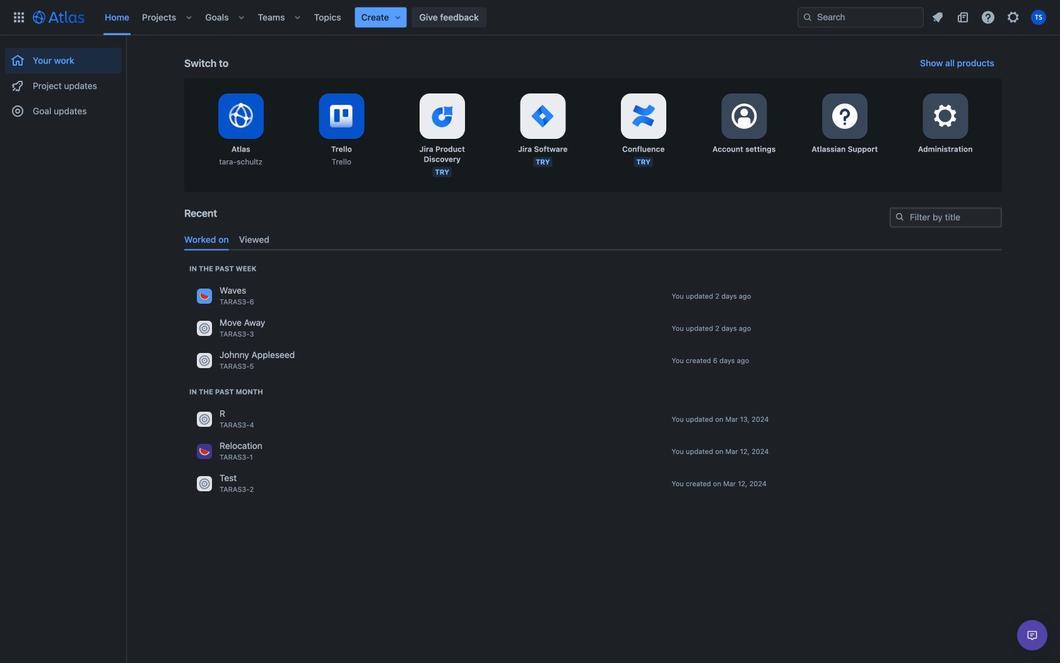 Task type: describe. For each thing, give the bounding box(es) containing it.
1 townsquare image from the top
[[197, 321, 212, 336]]

4 townsquare image from the top
[[197, 476, 212, 491]]

1 townsquare image from the top
[[197, 288, 212, 304]]

Search field
[[798, 7, 924, 27]]

heading for 2nd townsquare image from the bottom of the page
[[189, 264, 257, 274]]

2 townsquare image from the top
[[197, 444, 212, 459]]

account image
[[1032, 10, 1047, 25]]

help image
[[981, 10, 996, 25]]



Task type: locate. For each thing, give the bounding box(es) containing it.
search image
[[803, 12, 813, 22]]

banner
[[0, 0, 1061, 35]]

group
[[5, 35, 121, 128]]

open intercom messenger image
[[1025, 628, 1041, 643]]

1 heading from the top
[[189, 264, 257, 274]]

tab list
[[179, 229, 1008, 250]]

2 heading from the top
[[189, 387, 263, 397]]

heading for third townsquare icon from the top
[[189, 387, 263, 397]]

switch to... image
[[11, 10, 27, 25]]

search image
[[895, 212, 905, 222]]

notifications image
[[931, 10, 946, 25]]

settings image
[[1006, 10, 1022, 25], [729, 101, 760, 131], [830, 101, 860, 131], [931, 101, 961, 131]]

top element
[[8, 0, 798, 35]]

1 vertical spatial heading
[[189, 387, 263, 397]]

0 vertical spatial townsquare image
[[197, 288, 212, 304]]

Filter by title field
[[892, 209, 1001, 226]]

1 vertical spatial townsquare image
[[197, 444, 212, 459]]

None search field
[[798, 7, 924, 27]]

townsquare image
[[197, 288, 212, 304], [197, 444, 212, 459]]

heading
[[189, 264, 257, 274], [189, 387, 263, 397]]

0 vertical spatial heading
[[189, 264, 257, 274]]

townsquare image
[[197, 321, 212, 336], [197, 353, 212, 368], [197, 412, 212, 427], [197, 476, 212, 491]]

3 townsquare image from the top
[[197, 412, 212, 427]]

2 townsquare image from the top
[[197, 353, 212, 368]]



Task type: vqa. For each thing, say whether or not it's contained in the screenshot.
the leftmost 'list item'
no



